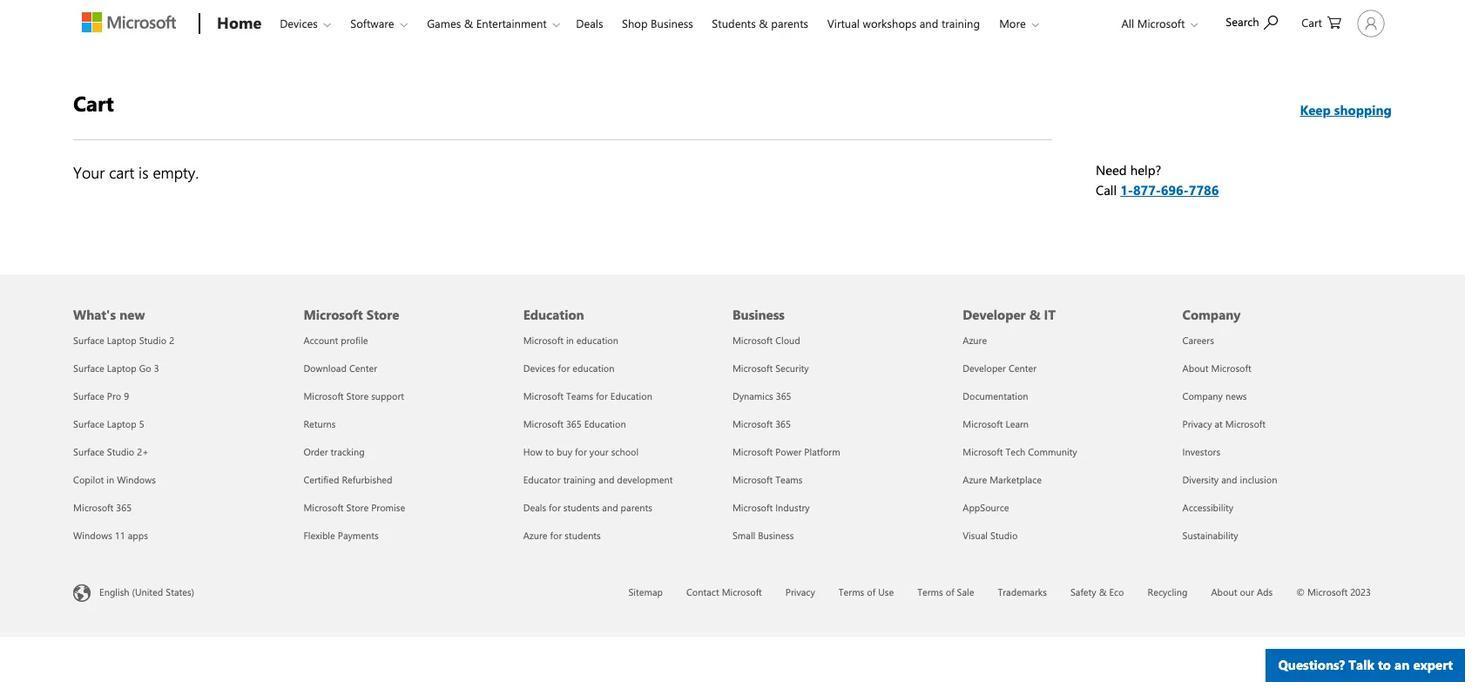 Task type: locate. For each thing, give the bounding box(es) containing it.
developer inside 'heading'
[[963, 306, 1026, 323]]

buy
[[557, 445, 572, 458]]

0 horizontal spatial center
[[349, 361, 377, 375]]

virtual
[[827, 16, 860, 30]]

keep shopping link
[[1300, 101, 1392, 118]]

cloud
[[775, 334, 800, 347]]

5 surface from the top
[[73, 445, 104, 458]]

1 vertical spatial microsoft 365 link
[[73, 501, 132, 514]]

microsoft up "dynamics"
[[733, 361, 773, 375]]

1 horizontal spatial terms
[[917, 585, 943, 598]]

1 vertical spatial about
[[1211, 585, 1237, 598]]

laptop down new
[[107, 334, 137, 347]]

surface down surface pro 9
[[73, 417, 104, 430]]

1 center from the left
[[349, 361, 377, 375]]

flexible payments link
[[303, 529, 379, 542]]

& inside 'heading'
[[1029, 306, 1040, 323]]

terms left the use
[[839, 585, 864, 598]]

education inside heading
[[523, 306, 584, 323]]

education up microsoft in education
[[523, 306, 584, 323]]

microsoft security link
[[733, 361, 809, 375]]

small
[[733, 529, 755, 542]]

microsoft teams for education
[[523, 389, 652, 402]]

for
[[558, 361, 570, 375], [596, 389, 608, 402], [575, 445, 587, 458], [549, 501, 561, 514], [550, 529, 562, 542]]

& right students
[[759, 16, 768, 30]]

2 center from the left
[[1009, 361, 1037, 375]]

windows
[[117, 473, 156, 486], [73, 529, 112, 542]]

business right shop
[[651, 16, 693, 30]]

0 vertical spatial microsoft 365 link
[[733, 417, 791, 430]]

1 vertical spatial training
[[563, 473, 596, 486]]

microsoft up devices for education link
[[523, 334, 563, 347]]

parents left virtual
[[771, 16, 808, 30]]

cart
[[1302, 15, 1322, 30], [73, 89, 114, 117]]

1 horizontal spatial center
[[1009, 361, 1037, 375]]

english (united states) link
[[73, 583, 215, 604]]

1 horizontal spatial privacy
[[1182, 417, 1212, 430]]

1 vertical spatial cart
[[73, 89, 114, 117]]

surface up copilot
[[73, 445, 104, 458]]

cart link
[[1302, 1, 1341, 43]]

1 vertical spatial in
[[107, 473, 114, 486]]

windows left 11
[[73, 529, 112, 542]]

1 vertical spatial deals
[[523, 501, 546, 514]]

questions?
[[1278, 656, 1345, 673]]

appsource link
[[963, 501, 1009, 514]]

investors link
[[1182, 445, 1220, 458]]

in
[[566, 334, 574, 347], [107, 473, 114, 486]]

deals for deals for students and parents
[[523, 501, 546, 514]]

0 horizontal spatial terms
[[839, 585, 864, 598]]

training inside the footer resource links element
[[563, 473, 596, 486]]

for for devices
[[558, 361, 570, 375]]

microsoft power platform link
[[733, 445, 840, 458]]

microsoft 365 down dynamics 365
[[733, 417, 791, 430]]

microsoft store promise
[[303, 501, 405, 514]]

microsoft down copilot
[[73, 501, 113, 514]]

azure down "educator"
[[523, 529, 548, 542]]

0 vertical spatial windows
[[117, 473, 156, 486]]

visual studio link
[[963, 529, 1018, 542]]

about inside the footer resource links element
[[1182, 361, 1209, 375]]

privacy left terms of use link on the bottom of page
[[786, 585, 815, 598]]

1 horizontal spatial cart
[[1302, 15, 1322, 30]]

students
[[712, 16, 756, 30]]

company heading
[[1182, 274, 1381, 327]]

in for education
[[566, 334, 574, 347]]

for up azure for students link
[[549, 501, 561, 514]]

devices down microsoft in education link
[[523, 361, 555, 375]]

laptop left the 5
[[107, 417, 137, 430]]

store left support
[[346, 389, 369, 402]]

2 vertical spatial studio
[[990, 529, 1018, 542]]

studio for visual studio
[[990, 529, 1018, 542]]

tech
[[1006, 445, 1025, 458]]

0 vertical spatial cart
[[1302, 15, 1322, 30]]

devices inside the footer resource links element
[[523, 361, 555, 375]]

2 laptop from the top
[[107, 361, 137, 375]]

0 horizontal spatial in
[[107, 473, 114, 486]]

terms for terms of use
[[839, 585, 864, 598]]

microsoft up microsoft industry link on the bottom of the page
[[733, 473, 773, 486]]

1 surface from the top
[[73, 334, 104, 347]]

1 company from the top
[[1182, 306, 1241, 323]]

of left the use
[[867, 585, 876, 598]]

0 vertical spatial parents
[[771, 16, 808, 30]]

company for company news
[[1182, 389, 1223, 402]]

0 horizontal spatial about
[[1182, 361, 1209, 375]]

365 up microsoft power platform link
[[775, 417, 791, 430]]

1 horizontal spatial to
[[1378, 656, 1391, 673]]

microsoft up account profile
[[303, 306, 363, 323]]

microsoft down download
[[303, 389, 344, 402]]

& inside dropdown button
[[464, 16, 473, 30]]

and right diversity
[[1221, 473, 1237, 486]]

news
[[1225, 389, 1247, 402]]

0 horizontal spatial to
[[545, 445, 554, 458]]

company inside heading
[[1182, 306, 1241, 323]]

recycling
[[1148, 585, 1188, 598]]

microsoft 365 link down dynamics 365
[[733, 417, 791, 430]]

0 vertical spatial training
[[942, 16, 980, 30]]

2 terms from the left
[[917, 585, 943, 598]]

deals inside the footer resource links element
[[523, 501, 546, 514]]

1 vertical spatial developer
[[963, 361, 1006, 375]]

0 vertical spatial developer
[[963, 306, 1026, 323]]

cart right search search field on the right top of the page
[[1302, 15, 1322, 30]]

teams for microsoft teams
[[775, 473, 803, 486]]

surface laptop 5
[[73, 417, 144, 430]]

surface for surface studio 2+
[[73, 445, 104, 458]]

company down "about microsoft" link on the right bottom
[[1182, 389, 1223, 402]]

to left an
[[1378, 656, 1391, 673]]

1 of from the left
[[867, 585, 876, 598]]

education up the "school" at the bottom of the page
[[610, 389, 652, 402]]

training inside virtual workshops and training link
[[942, 16, 980, 30]]

microsoft up microsoft security link
[[733, 334, 773, 347]]

for up microsoft 365 education link
[[596, 389, 608, 402]]

2 vertical spatial education
[[584, 417, 626, 430]]

7786
[[1189, 181, 1219, 198]]

all microsoft
[[1121, 16, 1185, 30]]

1 horizontal spatial devices
[[523, 361, 555, 375]]

1-877-696-7786 link
[[1120, 181, 1219, 198]]

microsoft in education
[[523, 334, 618, 347]]

1 vertical spatial education
[[573, 361, 615, 375]]

0 vertical spatial education
[[576, 334, 618, 347]]

education up microsoft teams for education link
[[573, 361, 615, 375]]

0 horizontal spatial studio
[[107, 445, 134, 458]]

2 vertical spatial store
[[346, 501, 369, 514]]

terms left sale
[[917, 585, 943, 598]]

of left sale
[[946, 585, 954, 598]]

2 of from the left
[[946, 585, 954, 598]]

1 vertical spatial azure
[[963, 473, 987, 486]]

azure up 'appsource' link
[[963, 473, 987, 486]]

1 horizontal spatial teams
[[775, 473, 803, 486]]

1 vertical spatial education
[[610, 389, 652, 402]]

training left more
[[942, 16, 980, 30]]

in up devices for education link
[[566, 334, 574, 347]]

footer resource links element
[[0, 274, 1465, 557]]

2 vertical spatial laptop
[[107, 417, 137, 430]]

0 vertical spatial education
[[523, 306, 584, 323]]

0 vertical spatial teams
[[566, 389, 593, 402]]

need
[[1096, 161, 1127, 179]]

surface for surface laptop studio 2
[[73, 334, 104, 347]]

0 vertical spatial devices
[[280, 16, 318, 30]]

contact microsoft link
[[686, 585, 762, 598]]

0 horizontal spatial microsoft 365 link
[[73, 501, 132, 514]]

students down the deals for students and parents
[[565, 529, 601, 542]]

store inside heading
[[367, 306, 399, 323]]

our
[[1240, 585, 1254, 598]]

2 vertical spatial azure
[[523, 529, 548, 542]]

center up documentation link
[[1009, 361, 1037, 375]]

devices for devices for education
[[523, 361, 555, 375]]

1 horizontal spatial windows
[[117, 473, 156, 486]]

deals
[[576, 16, 603, 30], [523, 501, 546, 514]]

deals left shop
[[576, 16, 603, 30]]

shop business link
[[614, 1, 701, 43]]

copilot in windows
[[73, 473, 156, 486]]

0 horizontal spatial deals
[[523, 501, 546, 514]]

1 vertical spatial microsoft 365
[[73, 501, 132, 514]]

sustainability
[[1182, 529, 1238, 542]]

0 vertical spatial studio
[[139, 334, 167, 347]]

microsoft 365 link up windows 11 apps
[[73, 501, 132, 514]]

1 vertical spatial laptop
[[107, 361, 137, 375]]

1 horizontal spatial in
[[566, 334, 574, 347]]

0 horizontal spatial privacy
[[786, 585, 815, 598]]

1 vertical spatial business
[[733, 306, 785, 323]]

business up microsoft cloud
[[733, 306, 785, 323]]

developer down azure link at the right of the page
[[963, 361, 1006, 375]]

center
[[349, 361, 377, 375], [1009, 361, 1037, 375]]

store for microsoft store
[[367, 306, 399, 323]]

parents down development
[[621, 501, 652, 514]]

2 developer from the top
[[963, 361, 1006, 375]]

2 surface from the top
[[73, 361, 104, 375]]

0 vertical spatial laptop
[[107, 334, 137, 347]]

studio left 2
[[139, 334, 167, 347]]

0 horizontal spatial teams
[[566, 389, 593, 402]]

center for developer
[[1009, 361, 1037, 375]]

1 horizontal spatial training
[[942, 16, 980, 30]]

azure up developer center link
[[963, 334, 987, 347]]

1 horizontal spatial deals
[[576, 16, 603, 30]]

store up profile
[[367, 306, 399, 323]]

shop
[[622, 16, 648, 30]]

diversity and inclusion link
[[1182, 473, 1277, 486]]

education up devices for education link
[[576, 334, 618, 347]]

1 horizontal spatial about
[[1211, 585, 1237, 598]]

microsoft down devices for education
[[523, 389, 563, 402]]

1 vertical spatial to
[[1378, 656, 1391, 673]]

1 vertical spatial students
[[565, 529, 601, 542]]

sale
[[957, 585, 974, 598]]

microsoft teams
[[733, 473, 803, 486]]

surface pro 9 link
[[73, 389, 129, 402]]

surface for surface laptop 5
[[73, 417, 104, 430]]

1 developer from the top
[[963, 306, 1026, 323]]

workshops
[[863, 16, 916, 30]]

0 horizontal spatial devices
[[280, 16, 318, 30]]

surface left pro
[[73, 389, 104, 402]]

company up 'careers'
[[1182, 306, 1241, 323]]

privacy
[[1182, 417, 1212, 430], [786, 585, 815, 598]]

1 vertical spatial devices
[[523, 361, 555, 375]]

Search search field
[[1217, 3, 1296, 40]]

refurbished
[[342, 473, 392, 486]]

0 vertical spatial students
[[563, 501, 600, 514]]

0 horizontal spatial windows
[[73, 529, 112, 542]]

about for about microsoft
[[1182, 361, 1209, 375]]

order tracking
[[303, 445, 365, 458]]

0 vertical spatial to
[[545, 445, 554, 458]]

2 company from the top
[[1182, 389, 1223, 402]]

company news link
[[1182, 389, 1247, 402]]

4 surface from the top
[[73, 417, 104, 430]]

what's new heading
[[73, 274, 283, 327]]

students
[[563, 501, 600, 514], [565, 529, 601, 542]]

3 surface from the top
[[73, 389, 104, 402]]

privacy left at on the bottom of the page
[[1182, 417, 1212, 430]]

0 vertical spatial azure
[[963, 334, 987, 347]]

& left 'it'
[[1029, 306, 1040, 323]]

0 horizontal spatial cart
[[73, 89, 114, 117]]

0 vertical spatial privacy
[[1182, 417, 1212, 430]]

deals for students and parents
[[523, 501, 652, 514]]

3
[[154, 361, 159, 375]]

windows 11 apps
[[73, 529, 148, 542]]

education up your
[[584, 417, 626, 430]]

home
[[217, 12, 261, 33]]

devices inside dropdown button
[[280, 16, 318, 30]]

about down "careers" link
[[1182, 361, 1209, 375]]

students down educator training and development link on the left bottom of the page
[[563, 501, 600, 514]]

certified refurbished
[[303, 473, 392, 486]]

profile
[[341, 334, 368, 347]]

0 horizontal spatial parents
[[621, 501, 652, 514]]

marketplace
[[990, 473, 1042, 486]]

microsoft store support
[[303, 389, 404, 402]]

business down microsoft industry link on the bottom of the page
[[758, 529, 794, 542]]

education for devices for education
[[573, 361, 615, 375]]

inclusion
[[1240, 473, 1277, 486]]

cart up your
[[73, 89, 114, 117]]

privacy inside the footer resource links element
[[1182, 417, 1212, 430]]

0 horizontal spatial of
[[867, 585, 876, 598]]

in for windows
[[107, 473, 114, 486]]

store for microsoft store support
[[346, 389, 369, 402]]

terms of sale
[[917, 585, 974, 598]]

0 vertical spatial in
[[566, 334, 574, 347]]

surface up surface pro 9 link
[[73, 361, 104, 375]]

is
[[139, 162, 148, 183]]

365
[[776, 389, 791, 402], [566, 417, 582, 430], [775, 417, 791, 430], [116, 501, 132, 514]]

in right copilot
[[107, 473, 114, 486]]

studio for surface studio 2+
[[107, 445, 134, 458]]

to left buy
[[545, 445, 554, 458]]

deals down "educator"
[[523, 501, 546, 514]]

visual
[[963, 529, 988, 542]]

payments
[[338, 529, 379, 542]]

account
[[303, 334, 338, 347]]

0 horizontal spatial microsoft 365
[[73, 501, 132, 514]]

about our ads
[[1211, 585, 1273, 598]]

of for sale
[[946, 585, 954, 598]]

0 vertical spatial store
[[367, 306, 399, 323]]

call
[[1096, 181, 1117, 198]]

microsoft teams link
[[733, 473, 803, 486]]

devices right home
[[280, 16, 318, 30]]

1 horizontal spatial microsoft 365 link
[[733, 417, 791, 430]]

microsoft 365 up windows 11 apps
[[73, 501, 132, 514]]

1 horizontal spatial parents
[[771, 16, 808, 30]]

0 horizontal spatial training
[[563, 473, 596, 486]]

center for microsoft
[[349, 361, 377, 375]]

1 horizontal spatial microsoft 365
[[733, 417, 791, 430]]

training down the how to buy for your school
[[563, 473, 596, 486]]

surface for surface pro 9
[[73, 389, 104, 402]]

teams up microsoft 365 education link
[[566, 389, 593, 402]]

laptop left go
[[107, 361, 137, 375]]

developer up azure link at the right of the page
[[963, 306, 1026, 323]]

privacy for privacy at microsoft
[[1182, 417, 1212, 430]]

more button
[[988, 1, 1053, 45]]

0 vertical spatial company
[[1182, 306, 1241, 323]]

5
[[139, 417, 144, 430]]

teams for microsoft teams for education
[[566, 389, 593, 402]]

surface down the what's
[[73, 334, 104, 347]]

studio left 2+
[[107, 445, 134, 458]]

store up payments
[[346, 501, 369, 514]]

small business link
[[733, 529, 794, 542]]

microsoft inside microsoft store heading
[[303, 306, 363, 323]]

2 horizontal spatial studio
[[990, 529, 1018, 542]]

teams down power
[[775, 473, 803, 486]]

shopping
[[1334, 101, 1392, 118]]

microsoft inside all microsoft dropdown button
[[1137, 16, 1185, 30]]

1 horizontal spatial of
[[946, 585, 954, 598]]

deals link
[[568, 1, 611, 43]]

1 vertical spatial teams
[[775, 473, 803, 486]]

for down deals for students and parents "link"
[[550, 529, 562, 542]]

returns
[[303, 417, 336, 430]]

0 vertical spatial deals
[[576, 16, 603, 30]]

1 laptop from the top
[[107, 334, 137, 347]]

surface for surface laptop go 3
[[73, 361, 104, 375]]

laptop for 5
[[107, 417, 137, 430]]

1 vertical spatial windows
[[73, 529, 112, 542]]

center down profile
[[349, 361, 377, 375]]

virtual workshops and training
[[827, 16, 980, 30]]

1 terms from the left
[[839, 585, 864, 598]]

azure for students link
[[523, 529, 601, 542]]

deals for deals
[[576, 16, 603, 30]]

promise
[[371, 501, 405, 514]]

1 vertical spatial parents
[[621, 501, 652, 514]]

windows down 2+
[[117, 473, 156, 486]]

1 vertical spatial studio
[[107, 445, 134, 458]]

surface laptop go 3
[[73, 361, 159, 375]]

& for safety
[[1099, 585, 1107, 598]]

cart
[[109, 162, 134, 183]]

& right 'games'
[[464, 16, 473, 30]]

studio right visual
[[990, 529, 1018, 542]]

& for games
[[464, 16, 473, 30]]

more
[[999, 16, 1026, 30]]

parents inside the footer resource links element
[[621, 501, 652, 514]]

1 vertical spatial privacy
[[786, 585, 815, 598]]

and
[[920, 16, 938, 30], [598, 473, 614, 486], [1221, 473, 1237, 486], [602, 501, 618, 514]]

microsoft right all
[[1137, 16, 1185, 30]]

for down microsoft in education link
[[558, 361, 570, 375]]

microsoft image
[[82, 12, 176, 32]]

0 vertical spatial business
[[651, 16, 693, 30]]

microsoft 365 link
[[733, 417, 791, 430], [73, 501, 132, 514]]

0 vertical spatial about
[[1182, 361, 1209, 375]]

microsoft up news on the bottom right of the page
[[1211, 361, 1251, 375]]

about left "our"
[[1211, 585, 1237, 598]]

1 vertical spatial company
[[1182, 389, 1223, 402]]

1 vertical spatial store
[[346, 389, 369, 402]]

3 laptop from the top
[[107, 417, 137, 430]]

2 vertical spatial business
[[758, 529, 794, 542]]

& left eco
[[1099, 585, 1107, 598]]



Task type: describe. For each thing, give the bounding box(es) containing it.
company for company
[[1182, 306, 1241, 323]]

microsoft learn link
[[963, 417, 1029, 430]]

microsoft teams for education link
[[523, 389, 652, 402]]

recycling link
[[1148, 585, 1188, 598]]

safety & eco link
[[1070, 585, 1124, 598]]

software
[[350, 16, 394, 30]]

microsoft down "dynamics"
[[733, 417, 773, 430]]

privacy at microsoft
[[1182, 417, 1266, 430]]

business heading
[[733, 274, 942, 327]]

documentation link
[[963, 389, 1028, 402]]

laptop for studio
[[107, 334, 137, 347]]

need help? call 1-877-696-7786
[[1096, 161, 1219, 198]]

azure for azure marketplace
[[963, 473, 987, 486]]

about microsoft link
[[1182, 361, 1251, 375]]

safety
[[1070, 585, 1096, 598]]

for for azure
[[550, 529, 562, 542]]

devices for devices
[[280, 16, 318, 30]]

accessibility
[[1182, 501, 1233, 514]]

download center
[[303, 361, 377, 375]]

microsoft up how
[[523, 417, 563, 430]]

all
[[1121, 16, 1134, 30]]

keep shopping
[[1300, 101, 1392, 118]]

educator training and development link
[[523, 473, 673, 486]]

© microsoft 2023
[[1296, 585, 1371, 598]]

developer for developer center
[[963, 361, 1006, 375]]

microsoft right at on the bottom of the page
[[1225, 417, 1266, 430]]

contact
[[686, 585, 719, 598]]

microsoft store heading
[[303, 274, 502, 327]]

copilot in windows link
[[73, 473, 156, 486]]

to inside the footer resource links element
[[545, 445, 554, 458]]

english (united states)
[[99, 585, 194, 598]]

365 down security
[[776, 389, 791, 402]]

devices for education
[[523, 361, 615, 375]]

diversity
[[1182, 473, 1219, 486]]

microsoft right contact
[[722, 585, 762, 598]]

school
[[611, 445, 639, 458]]

for right buy
[[575, 445, 587, 458]]

1 horizontal spatial studio
[[139, 334, 167, 347]]

privacy for privacy link
[[786, 585, 815, 598]]

azure for azure link at the right of the page
[[963, 334, 987, 347]]

your
[[73, 162, 105, 183]]

and down educator training and development
[[602, 501, 618, 514]]

games & entertainment
[[427, 16, 547, 30]]

students & parents link
[[704, 1, 816, 43]]

& for students
[[759, 16, 768, 30]]

eco
[[1109, 585, 1124, 598]]

company news
[[1182, 389, 1247, 402]]

all microsoft button
[[1108, 1, 1203, 45]]

careers
[[1182, 334, 1214, 347]]

games & entertainment button
[[416, 1, 574, 45]]

azure for azure for students
[[523, 529, 548, 542]]

trademarks
[[998, 585, 1047, 598]]

dynamics 365 link
[[733, 389, 791, 402]]

questions? talk to an expert button
[[1266, 649, 1465, 682]]

9
[[124, 389, 129, 402]]

microsoft store support link
[[303, 389, 404, 402]]

microsoft industry
[[733, 501, 810, 514]]

2
[[169, 334, 174, 347]]

developer for developer & it
[[963, 306, 1026, 323]]

microsoft down documentation link
[[963, 417, 1003, 430]]

0 vertical spatial microsoft 365
[[733, 417, 791, 430]]

at
[[1215, 417, 1223, 430]]

devices button
[[268, 1, 345, 45]]

of for use
[[867, 585, 876, 598]]

new
[[120, 306, 145, 323]]

sitemap
[[628, 585, 663, 598]]

microsoft up small
[[733, 501, 773, 514]]

microsoft learn
[[963, 417, 1029, 430]]

virtual workshops and training link
[[819, 1, 988, 43]]

it
[[1044, 306, 1056, 323]]

365 up 11
[[116, 501, 132, 514]]

terms for terms of sale
[[917, 585, 943, 598]]

terms of sale link
[[917, 585, 974, 598]]

2+
[[137, 445, 149, 458]]

business inside heading
[[733, 306, 785, 323]]

store for microsoft store promise
[[346, 501, 369, 514]]

365 up the how to buy for your school
[[566, 417, 582, 430]]

flexible
[[303, 529, 335, 542]]

877-
[[1133, 181, 1161, 198]]

developer & it heading
[[963, 274, 1162, 327]]

how to buy for your school
[[523, 445, 639, 458]]

and down your
[[598, 473, 614, 486]]

business for shop
[[651, 16, 693, 30]]

security
[[775, 361, 809, 375]]

developer center
[[963, 361, 1037, 375]]

microsoft up microsoft teams link
[[733, 445, 773, 458]]

microsoft security
[[733, 361, 809, 375]]

home link
[[208, 1, 267, 48]]

microsoft tech community
[[963, 445, 1077, 458]]

parents inside students & parents link
[[771, 16, 808, 30]]

how
[[523, 445, 543, 458]]

copilot
[[73, 473, 104, 486]]

laptop for go
[[107, 361, 137, 375]]

developer center link
[[963, 361, 1037, 375]]

microsoft 365 education link
[[523, 417, 626, 430]]

microsoft down 'microsoft learn' link
[[963, 445, 1003, 458]]

learn
[[1006, 417, 1029, 430]]

& for developer
[[1029, 306, 1040, 323]]

flexible payments
[[303, 529, 379, 542]]

games
[[427, 16, 461, 30]]

(united
[[132, 585, 163, 598]]

azure marketplace link
[[963, 473, 1042, 486]]

download center link
[[303, 361, 377, 375]]

returns link
[[303, 417, 336, 430]]

business for small
[[758, 529, 794, 542]]

surface laptop studio 2 link
[[73, 334, 174, 347]]

students for azure
[[565, 529, 601, 542]]

how to buy for your school link
[[523, 445, 639, 458]]

for for deals
[[549, 501, 561, 514]]

about for about our ads
[[1211, 585, 1237, 598]]

to inside popup button
[[1378, 656, 1391, 673]]

microsoft down certified
[[303, 501, 344, 514]]

your cart is empty.
[[73, 162, 199, 183]]

apps
[[128, 529, 148, 542]]

terms of use link
[[839, 585, 894, 598]]

community
[[1028, 445, 1077, 458]]

english
[[99, 585, 129, 598]]

microsoft 365 education
[[523, 417, 626, 430]]

support
[[371, 389, 404, 402]]

students for deals
[[563, 501, 600, 514]]

education for microsoft in education
[[576, 334, 618, 347]]

dynamics 365
[[733, 389, 791, 402]]

surface laptop go 3 link
[[73, 361, 159, 375]]

microsoft right the ©
[[1307, 585, 1348, 598]]

privacy at microsoft link
[[1182, 417, 1266, 430]]

and right workshops in the right top of the page
[[920, 16, 938, 30]]

sitemap link
[[628, 585, 663, 598]]

visual studio
[[963, 529, 1018, 542]]

education heading
[[523, 274, 722, 327]]

surface laptop 5 link
[[73, 417, 144, 430]]

microsoft cloud
[[733, 334, 800, 347]]

small business
[[733, 529, 794, 542]]



Task type: vqa. For each thing, say whether or not it's contained in the screenshot.


